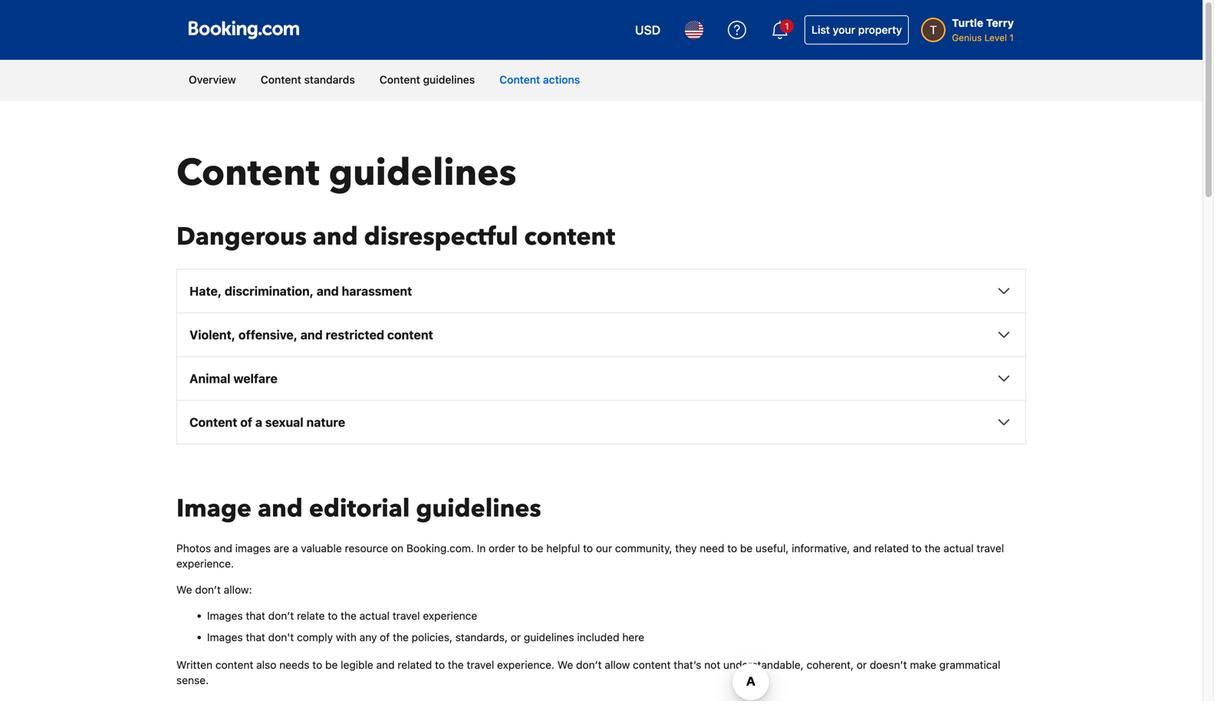Task type: describe. For each thing, give the bounding box(es) containing it.
violent, offensive, and restricted content
[[189, 328, 433, 342]]

and right informative,
[[853, 542, 872, 555]]

written content also needs to be legible and related to the travel experience. we don't allow content that's not understandable, coherent, or doesn't make grammatical sense.
[[176, 659, 1001, 687]]

turtle
[[952, 16, 984, 29]]

the inside photos and images are a valuable resource on booking.com. in order to be helpful to our community, they need to be useful, informative, and related to the actual travel experience.
[[925, 542, 941, 555]]

that's
[[674, 659, 702, 671]]

usd
[[635, 23, 661, 37]]

are
[[274, 542, 289, 555]]

useful,
[[756, 542, 789, 555]]

property
[[858, 23, 902, 36]]

a inside dropdown button
[[255, 415, 262, 430]]

and left restricted
[[301, 328, 323, 342]]

1 vertical spatial content guidelines
[[176, 148, 517, 198]]

2 horizontal spatial be
[[740, 542, 753, 555]]

informative,
[[792, 542, 850, 555]]

also
[[256, 659, 276, 671]]

any
[[360, 631, 377, 644]]

images that don't relate to the actual travel experience
[[207, 610, 477, 622]]

coherent,
[[807, 659, 854, 671]]

we inside 'written content also needs to be legible and related to the travel experience. we don't allow content that's not understandable, coherent, or doesn't make grammatical sense.'
[[558, 659, 573, 671]]

content up the hate, discrimination, and harassment dropdown button at the top of the page
[[524, 220, 615, 254]]

experience. inside photos and images are a valuable resource on booking.com. in order to be helpful to our community, they need to be useful, informative, and related to the actual travel experience.
[[176, 557, 234, 570]]

content for content guidelines 'link'
[[380, 73, 420, 86]]

list
[[812, 23, 830, 36]]

standards
[[304, 73, 355, 86]]

don't
[[268, 631, 294, 644]]

welfare
[[233, 371, 278, 386]]

allow:
[[224, 583, 252, 596]]

overview link
[[176, 60, 248, 100]]

related inside 'written content also needs to be legible and related to the travel experience. we don't allow content that's not understandable, coherent, or doesn't make grammatical sense.'
[[398, 659, 432, 671]]

that for don't
[[246, 631, 265, 644]]

1 button
[[762, 12, 799, 48]]

actual inside photos and images are a valuable resource on booking.com. in order to be helpful to our community, they need to be useful, informative, and related to the actual travel experience.
[[944, 542, 974, 555]]

1 horizontal spatial be
[[531, 542, 544, 555]]

comply
[[297, 631, 333, 644]]

image
[[176, 492, 252, 526]]

genius
[[952, 32, 982, 43]]

list your property
[[812, 23, 902, 36]]

usd button
[[626, 12, 670, 48]]

on
[[391, 542, 404, 555]]

images for images that don't comply with any of the policies, standards, or guidelines included here
[[207, 631, 243, 644]]

they
[[675, 542, 697, 555]]

that for don't
[[246, 610, 265, 622]]

we don't allow:
[[176, 583, 252, 596]]

and up are
[[258, 492, 303, 526]]

nature
[[307, 415, 345, 430]]

turtle terry genius level 1
[[952, 16, 1014, 43]]

editorial
[[309, 492, 410, 526]]

or inside 'written content also needs to be legible and related to the travel experience. we don't allow content that's not understandable, coherent, or doesn't make grammatical sense.'
[[857, 659, 867, 671]]

photos and images are a valuable resource on booking.com. in order to be helpful to our community, they need to be useful, informative, and related to the actual travel experience.
[[176, 542, 1004, 570]]

need
[[700, 542, 725, 555]]

legible
[[341, 659, 373, 671]]

and up hate, discrimination, and harassment
[[313, 220, 358, 254]]

list your property link
[[805, 15, 909, 44]]

hate, discrimination, and harassment
[[189, 284, 412, 298]]

allow
[[605, 659, 630, 671]]

content up dangerous
[[176, 148, 320, 198]]

content for content standards link
[[261, 73, 301, 86]]

a inside photos and images are a valuable resource on booking.com. in order to be helpful to our community, they need to be useful, informative, and related to the actual travel experience.
[[292, 542, 298, 555]]

dangerous and disrespectful content
[[176, 220, 615, 254]]

restricted
[[326, 328, 384, 342]]

discrimination,
[[225, 284, 314, 298]]

content of a sexual nature
[[189, 415, 345, 430]]

guidelines inside 'link'
[[423, 73, 475, 86]]

related inside photos and images are a valuable resource on booking.com. in order to be helpful to our community, they need to be useful, informative, and related to the actual travel experience.
[[875, 542, 909, 555]]

level
[[985, 32, 1007, 43]]

harassment
[[342, 284, 412, 298]]

valuable
[[301, 542, 342, 555]]

content actions link
[[487, 60, 592, 100]]

experience. inside 'written content also needs to be legible and related to the travel experience. we don't allow content that's not understandable, coherent, or doesn't make grammatical sense.'
[[497, 659, 555, 671]]

don't inside 'written content also needs to be legible and related to the travel experience. we don't allow content that's not understandable, coherent, or doesn't make grammatical sense.'
[[576, 659, 602, 671]]

images for images that don't relate to the actual travel experience
[[207, 610, 243, 622]]

of inside "content of a sexual nature" dropdown button
[[240, 415, 252, 430]]

0 horizontal spatial we
[[176, 583, 192, 596]]

helpful
[[546, 542, 580, 555]]

photos
[[176, 542, 211, 555]]

sexual
[[265, 415, 304, 430]]



Task type: locate. For each thing, give the bounding box(es) containing it.
we down photos
[[176, 583, 192, 596]]

be left useful,
[[740, 542, 753, 555]]

2 vertical spatial don't
[[576, 659, 602, 671]]

2 vertical spatial travel
[[467, 659, 494, 671]]

1 horizontal spatial we
[[558, 659, 573, 671]]

1 vertical spatial images
[[207, 631, 243, 644]]

booking.com.
[[407, 542, 474, 555]]

1 horizontal spatial a
[[292, 542, 298, 555]]

and right photos
[[214, 542, 232, 555]]

0 vertical spatial content guidelines
[[380, 73, 475, 86]]

relate
[[297, 610, 325, 622]]

that down "allow:"
[[246, 610, 265, 622]]

don't up the don't
[[268, 610, 294, 622]]

here
[[622, 631, 645, 644]]

1 vertical spatial experience.
[[497, 659, 555, 671]]

content standards link
[[248, 60, 367, 100]]

doesn't
[[870, 659, 907, 671]]

with
[[336, 631, 357, 644]]

1 vertical spatial don't
[[268, 610, 294, 622]]

order
[[489, 542, 515, 555]]

related down images that don't comply with any of the policies, standards, or guidelines included here
[[398, 659, 432, 671]]

dangerous
[[176, 220, 307, 254]]

image and editorial guidelines
[[176, 492, 541, 526]]

make
[[910, 659, 937, 671]]

needs
[[279, 659, 310, 671]]

content inside dropdown button
[[387, 328, 433, 342]]

don't
[[195, 583, 221, 596], [268, 610, 294, 622], [576, 659, 602, 671]]

1 vertical spatial or
[[857, 659, 867, 671]]

be left helpful
[[531, 542, 544, 555]]

offensive,
[[238, 328, 298, 342]]

standards,
[[455, 631, 508, 644]]

a
[[255, 415, 262, 430], [292, 542, 298, 555]]

content left the standards
[[261, 73, 301, 86]]

experience. down photos
[[176, 557, 234, 570]]

1 horizontal spatial actual
[[944, 542, 974, 555]]

the
[[925, 542, 941, 555], [341, 610, 357, 622], [393, 631, 409, 644], [448, 659, 464, 671]]

content of a sexual nature button
[[189, 413, 1013, 432]]

0 horizontal spatial be
[[325, 659, 338, 671]]

sense.
[[176, 674, 209, 687]]

hate, discrimination, and harassment button
[[189, 282, 1013, 300]]

the inside 'written content also needs to be legible and related to the travel experience. we don't allow content that's not understandable, coherent, or doesn't make grammatical sense.'
[[448, 659, 464, 671]]

images
[[235, 542, 271, 555]]

and right legible
[[376, 659, 395, 671]]

images that don't comply with any of the policies, standards, or guidelines included here
[[207, 631, 645, 644]]

1 vertical spatial travel
[[393, 610, 420, 622]]

1 vertical spatial a
[[292, 542, 298, 555]]

experience
[[423, 610, 477, 622]]

hate,
[[189, 284, 222, 298]]

don't left allow
[[576, 659, 602, 671]]

community,
[[615, 542, 672, 555]]

images down we don't allow: at left bottom
[[207, 610, 243, 622]]

content actions
[[500, 73, 580, 86]]

0 horizontal spatial travel
[[393, 610, 420, 622]]

content for content actions link
[[500, 73, 540, 86]]

travel inside photos and images are a valuable resource on booking.com. in order to be helpful to our community, they need to be useful, informative, and related to the actual travel experience.
[[977, 542, 1004, 555]]

content inside dropdown button
[[189, 415, 237, 430]]

content guidelines link
[[367, 60, 487, 100]]

content down here
[[633, 659, 671, 671]]

images
[[207, 610, 243, 622], [207, 631, 243, 644]]

1 inside button
[[785, 21, 789, 31]]

a right are
[[292, 542, 298, 555]]

content standards
[[261, 73, 355, 86]]

2 images from the top
[[207, 631, 243, 644]]

be
[[531, 542, 544, 555], [740, 542, 753, 555], [325, 659, 338, 671]]

animal
[[189, 371, 231, 386]]

booking.com online hotel reservations image
[[189, 21, 299, 39]]

content inside 'link'
[[380, 73, 420, 86]]

0 vertical spatial that
[[246, 610, 265, 622]]

0 horizontal spatial or
[[511, 631, 521, 644]]

don't left "allow:"
[[195, 583, 221, 596]]

1 vertical spatial of
[[380, 631, 390, 644]]

of left sexual in the left bottom of the page
[[240, 415, 252, 430]]

1 horizontal spatial or
[[857, 659, 867, 671]]

content right the standards
[[380, 73, 420, 86]]

or left doesn't
[[857, 659, 867, 671]]

or
[[511, 631, 521, 644], [857, 659, 867, 671]]

0 horizontal spatial of
[[240, 415, 252, 430]]

1 images from the top
[[207, 610, 243, 622]]

content guidelines inside 'link'
[[380, 73, 475, 86]]

0 vertical spatial we
[[176, 583, 192, 596]]

0 vertical spatial related
[[875, 542, 909, 555]]

0 vertical spatial don't
[[195, 583, 221, 596]]

0 vertical spatial of
[[240, 415, 252, 430]]

1 horizontal spatial of
[[380, 631, 390, 644]]

experience. down standards,
[[497, 659, 555, 671]]

your
[[833, 23, 856, 36]]

1 horizontal spatial experience.
[[497, 659, 555, 671]]

be inside 'written content also needs to be legible and related to the travel experience. we don't allow content that's not understandable, coherent, or doesn't make grammatical sense.'
[[325, 659, 338, 671]]

0 vertical spatial actual
[[944, 542, 974, 555]]

0 vertical spatial 1
[[785, 21, 789, 31]]

our
[[596, 542, 612, 555]]

be left legible
[[325, 659, 338, 671]]

0 horizontal spatial experience.
[[176, 557, 234, 570]]

animal welfare
[[189, 371, 278, 386]]

travel
[[977, 542, 1004, 555], [393, 610, 420, 622], [467, 659, 494, 671]]

0 vertical spatial experience.
[[176, 557, 234, 570]]

content left also
[[215, 659, 253, 671]]

1 horizontal spatial travel
[[467, 659, 494, 671]]

2 horizontal spatial travel
[[977, 542, 1004, 555]]

or right standards,
[[511, 631, 521, 644]]

2 that from the top
[[246, 631, 265, 644]]

0 vertical spatial or
[[511, 631, 521, 644]]

content
[[261, 73, 301, 86], [380, 73, 420, 86], [500, 73, 540, 86], [176, 148, 320, 198], [189, 415, 237, 430]]

2 horizontal spatial don't
[[576, 659, 602, 671]]

1 left list
[[785, 21, 789, 31]]

content for "content of a sexual nature" dropdown button
[[189, 415, 237, 430]]

0 horizontal spatial don't
[[195, 583, 221, 596]]

1 vertical spatial 1
[[1010, 32, 1014, 43]]

understandable,
[[723, 659, 804, 671]]

of
[[240, 415, 252, 430], [380, 631, 390, 644]]

content down harassment
[[387, 328, 433, 342]]

resource
[[345, 542, 388, 555]]

a left sexual in the left bottom of the page
[[255, 415, 262, 430]]

1 inside turtle terry genius level 1
[[1010, 32, 1014, 43]]

content down animal
[[189, 415, 237, 430]]

1
[[785, 21, 789, 31], [1010, 32, 1014, 43]]

and
[[313, 220, 358, 254], [317, 284, 339, 298], [301, 328, 323, 342], [258, 492, 303, 526], [214, 542, 232, 555], [853, 542, 872, 555], [376, 659, 395, 671]]

included
[[577, 631, 620, 644]]

we left allow
[[558, 659, 573, 671]]

policies,
[[412, 631, 453, 644]]

in
[[477, 542, 486, 555]]

1 right level in the top of the page
[[1010, 32, 1014, 43]]

terry
[[986, 16, 1014, 29]]

images up written
[[207, 631, 243, 644]]

1 vertical spatial actual
[[360, 610, 390, 622]]

overview
[[189, 73, 236, 86]]

that
[[246, 610, 265, 622], [246, 631, 265, 644]]

to
[[518, 542, 528, 555], [583, 542, 593, 555], [727, 542, 737, 555], [912, 542, 922, 555], [328, 610, 338, 622], [312, 659, 322, 671], [435, 659, 445, 671]]

and up violent, offensive, and restricted content
[[317, 284, 339, 298]]

travel inside 'written content also needs to be legible and related to the travel experience. we don't allow content that's not understandable, coherent, or doesn't make grammatical sense.'
[[467, 659, 494, 671]]

grammatical
[[940, 659, 1001, 671]]

1 horizontal spatial 1
[[1010, 32, 1014, 43]]

1 horizontal spatial related
[[875, 542, 909, 555]]

actions
[[543, 73, 580, 86]]

actual
[[944, 542, 974, 555], [360, 610, 390, 622]]

0 horizontal spatial a
[[255, 415, 262, 430]]

of right any
[[380, 631, 390, 644]]

related right informative,
[[875, 542, 909, 555]]

that left the don't
[[246, 631, 265, 644]]

1 that from the top
[[246, 610, 265, 622]]

animal welfare button
[[189, 369, 1013, 388]]

1 vertical spatial we
[[558, 659, 573, 671]]

and inside 'written content also needs to be legible and related to the travel experience. we don't allow content that's not understandable, coherent, or doesn't make grammatical sense.'
[[376, 659, 395, 671]]

0 horizontal spatial 1
[[785, 21, 789, 31]]

we
[[176, 583, 192, 596], [558, 659, 573, 671]]

disrespectful
[[364, 220, 518, 254]]

violent, offensive, and restricted content button
[[189, 326, 1013, 344]]

content left actions
[[500, 73, 540, 86]]

1 vertical spatial that
[[246, 631, 265, 644]]

0 vertical spatial a
[[255, 415, 262, 430]]

0 horizontal spatial related
[[398, 659, 432, 671]]

not
[[704, 659, 721, 671]]

0 vertical spatial travel
[[977, 542, 1004, 555]]

content
[[524, 220, 615, 254], [387, 328, 433, 342], [215, 659, 253, 671], [633, 659, 671, 671]]

0 vertical spatial images
[[207, 610, 243, 622]]

written
[[176, 659, 213, 671]]

experience.
[[176, 557, 234, 570], [497, 659, 555, 671]]

1 horizontal spatial don't
[[268, 610, 294, 622]]

violent,
[[189, 328, 236, 342]]

0 horizontal spatial actual
[[360, 610, 390, 622]]

1 vertical spatial related
[[398, 659, 432, 671]]



Task type: vqa. For each thing, say whether or not it's contained in the screenshot.
long-
no



